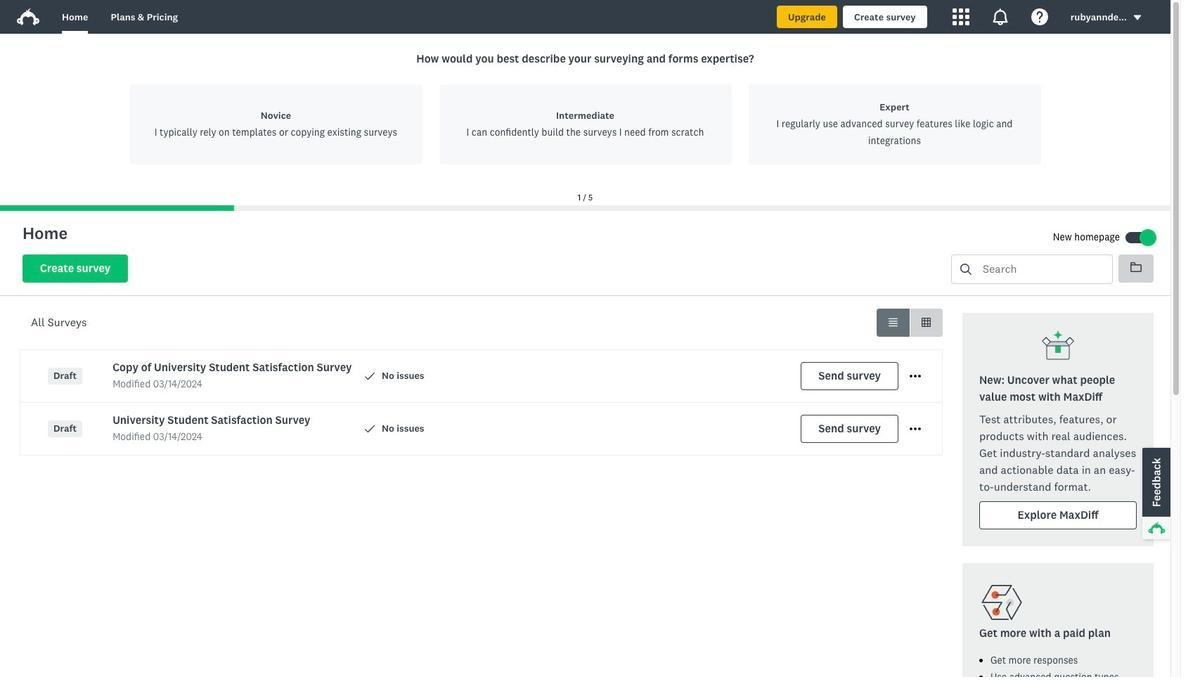 Task type: locate. For each thing, give the bounding box(es) containing it.
no issues image for 1st open menu icon
[[365, 372, 375, 381]]

response based pricing icon image
[[979, 580, 1024, 625]]

1 vertical spatial no issues image
[[365, 424, 375, 434]]

Search text field
[[972, 255, 1112, 283]]

open menu image
[[910, 375, 921, 378], [910, 428, 921, 430]]

1 vertical spatial open menu image
[[910, 423, 921, 435]]

open menu image
[[910, 371, 921, 382], [910, 423, 921, 435]]

2 brand logo image from the top
[[17, 8, 39, 25]]

1 open menu image from the top
[[910, 371, 921, 382]]

no issues image
[[365, 372, 375, 381], [365, 424, 375, 434]]

0 vertical spatial no issues image
[[365, 372, 375, 381]]

dialog
[[0, 34, 1171, 211]]

1 vertical spatial open menu image
[[910, 428, 921, 430]]

group
[[877, 309, 943, 337]]

help icon image
[[1031, 8, 1048, 25]]

0 vertical spatial open menu image
[[910, 375, 921, 378]]

search image
[[960, 264, 972, 275], [960, 264, 972, 275]]

1 no issues image from the top
[[365, 372, 375, 381]]

no issues image for 1st open menu icon from the bottom
[[365, 424, 375, 434]]

dropdown arrow icon image
[[1133, 13, 1143, 23], [1134, 15, 1141, 20]]

2 no issues image from the top
[[365, 424, 375, 434]]

2 open menu image from the top
[[910, 428, 921, 430]]

brand logo image
[[17, 6, 39, 28], [17, 8, 39, 25]]

2 open menu image from the top
[[910, 423, 921, 435]]

0 vertical spatial open menu image
[[910, 371, 921, 382]]

products icon image
[[953, 8, 969, 25], [953, 8, 969, 25]]

max diff icon image
[[1041, 330, 1075, 363]]



Task type: describe. For each thing, give the bounding box(es) containing it.
notification center icon image
[[992, 8, 1009, 25]]

folders image
[[1131, 262, 1142, 273]]

folders image
[[1131, 262, 1142, 272]]

open menu image for no issues icon related to 1st open menu icon
[[910, 371, 921, 382]]

1 open menu image from the top
[[910, 375, 921, 378]]

open menu image for no issues icon corresponding to 1st open menu icon from the bottom
[[910, 423, 921, 435]]

1 brand logo image from the top
[[17, 6, 39, 28]]



Task type: vqa. For each thing, say whether or not it's contained in the screenshot.
Dropdown Arrow icon
no



